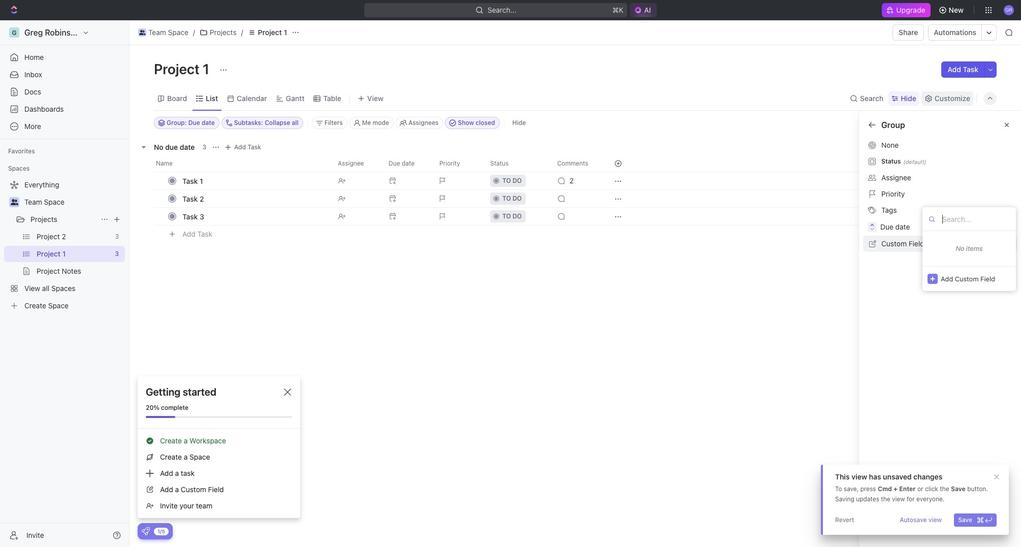 Task type: vqa. For each thing, say whether or not it's contained in the screenshot.
1 'button' associated with 1
no



Task type: describe. For each thing, give the bounding box(es) containing it.
autosave view button
[[896, 514, 946, 527]]

dashboards link
[[4, 101, 125, 117]]

create for create a space
[[160, 453, 182, 461]]

2 horizontal spatial add task button
[[942, 61, 985, 78]]

home
[[24, 53, 44, 61]]

add a custom field
[[160, 485, 224, 494]]

no for no items
[[956, 244, 965, 253]]

custom inside dropdown button
[[955, 275, 979, 283]]

board link
[[165, 91, 187, 105]]

2
[[200, 194, 204, 203]]

list right board at the top left of the page
[[206, 94, 218, 102]]

team inside tree
[[24, 198, 42, 206]]

upgrade
[[897, 6, 926, 14]]

save button
[[955, 514, 997, 527]]

hide inside hide dropdown button
[[901, 94, 917, 102]]

favorites
[[8, 147, 35, 155]]

‎task 2
[[182, 194, 204, 203]]

0 vertical spatial 3
[[202, 143, 206, 151]]

board
[[167, 94, 187, 102]]

due
[[165, 143, 178, 151]]

1 horizontal spatial team space
[[148, 28, 188, 37]]

your
[[180, 502, 194, 510]]

add left task
[[160, 469, 173, 478]]

tree inside sidebar navigation
[[4, 177, 125, 314]]

onboarding checklist button element
[[142, 528, 150, 536]]

status
[[882, 158, 901, 165]]

assignees
[[409, 119, 439, 127]]

a for custom
[[175, 485, 179, 494]]

tags button
[[866, 202, 1015, 219]]

1 group from the top
[[882, 120, 905, 130]]

this
[[836, 473, 850, 481]]

inbox
[[24, 70, 42, 79]]

inbox link
[[4, 67, 125, 83]]

task up the ‎task 1 link
[[248, 143, 261, 151]]

1 horizontal spatial team
[[148, 28, 166, 37]]

0 horizontal spatial project
[[154, 60, 200, 77]]

add custom field button
[[923, 266, 1016, 291]]

no due date
[[154, 143, 195, 151]]

onboarding checklist button image
[[142, 528, 150, 536]]

autosave
[[900, 516, 927, 524]]

list link
[[204, 91, 218, 105]]

a for task
[[175, 469, 179, 478]]

field inside dropdown button
[[981, 275, 996, 283]]

0 vertical spatial projects link
[[197, 26, 239, 39]]

projects inside tree
[[30, 215, 57, 224]]

team space link inside tree
[[24, 194, 123, 210]]

new
[[949, 6, 964, 14]]

or
[[918, 485, 924, 493]]

view for this
[[852, 473, 868, 481]]

a for workspace
[[184, 437, 188, 445]]

custom field
[[882, 239, 925, 248]]

unsaved
[[883, 473, 912, 481]]

cmd
[[878, 485, 892, 493]]

search button
[[847, 91, 887, 105]]

list inside "button"
[[882, 161, 894, 170]]

view for autosave
[[929, 516, 942, 524]]

add a task
[[160, 469, 195, 478]]

list options button
[[866, 158, 1015, 174]]

gantt link
[[284, 91, 305, 105]]

user group image
[[139, 30, 145, 35]]

favorites button
[[4, 145, 39, 158]]

1 vertical spatial 1
[[203, 60, 210, 77]]

list up none button in the right top of the page
[[912, 120, 927, 130]]

task 3
[[182, 212, 204, 221]]

updates
[[856, 496, 880, 503]]

assignees button
[[396, 117, 443, 129]]

1 horizontal spatial the
[[940, 485, 950, 493]]

user group image
[[10, 199, 18, 205]]

2 / from the left
[[241, 28, 243, 37]]

1/5
[[158, 528, 165, 534]]

3 inside 'link'
[[200, 212, 204, 221]]

2 vertical spatial 1
[[200, 177, 203, 185]]

space inside tree
[[44, 198, 64, 206]]

save,
[[844, 485, 859, 493]]

invite for invite
[[26, 531, 44, 539]]

save inside button
[[959, 516, 973, 524]]

add up the ‎task 1 link
[[234, 143, 246, 151]]

task
[[181, 469, 195, 478]]

custom inside dropdown button
[[882, 239, 907, 248]]

workspace
[[190, 437, 226, 445]]

20% complete
[[146, 404, 189, 412]]

2 vertical spatial field
[[208, 485, 224, 494]]

close image
[[284, 389, 291, 396]]

0 horizontal spatial custom
[[181, 485, 206, 494]]

due date button
[[866, 219, 1015, 236]]

1 vertical spatial add task
[[234, 143, 261, 151]]

click
[[925, 485, 939, 493]]

options
[[895, 161, 920, 170]]

search...
[[488, 6, 517, 14]]

calendar
[[237, 94, 267, 102]]

team
[[196, 502, 213, 510]]

docs link
[[4, 84, 125, 100]]

more settings button
[[866, 174, 1015, 190]]

invite for invite your team
[[160, 502, 178, 510]]

1 horizontal spatial view
[[892, 496, 905, 503]]

priority button
[[866, 186, 1015, 202]]

20%
[[146, 404, 159, 412]]

more
[[882, 177, 899, 186]]

priority
[[882, 190, 905, 198]]

started
[[183, 386, 217, 398]]

complete
[[161, 404, 189, 412]]

docs
[[24, 87, 41, 96]]

task inside 'link'
[[182, 212, 198, 221]]

to
[[836, 485, 842, 493]]

upgrade link
[[882, 3, 931, 17]]

changes
[[914, 473, 943, 481]]

group button
[[866, 231, 1015, 248]]

none button
[[866, 137, 1015, 153]]

assignee
[[882, 173, 912, 182]]

autosave view
[[900, 516, 942, 524]]

table
[[323, 94, 342, 102]]

add task for add task 'button' to the left
[[182, 230, 212, 238]]

customize list
[[870, 120, 927, 130]]



Task type: locate. For each thing, give the bounding box(es) containing it.
a
[[184, 437, 188, 445], [184, 453, 188, 461], [175, 469, 179, 478], [175, 485, 179, 494]]

list up status at the top right of the page
[[882, 141, 894, 149]]

custom down due date
[[882, 239, 907, 248]]

1 vertical spatial ‎task
[[182, 194, 198, 203]]

everyone.
[[917, 496, 945, 503]]

customize button
[[922, 91, 974, 105]]

custom field button
[[866, 236, 1015, 252]]

0 vertical spatial project 1
[[258, 28, 287, 37]]

saving
[[836, 496, 855, 503]]

0 horizontal spatial space
[[44, 198, 64, 206]]

1 horizontal spatial field
[[909, 239, 925, 248]]

field inside dropdown button
[[909, 239, 925, 248]]

0 horizontal spatial hide
[[513, 119, 526, 127]]

‎task left 2
[[182, 194, 198, 203]]

list up the assignee
[[882, 161, 894, 170]]

1 horizontal spatial projects link
[[197, 26, 239, 39]]

2 horizontal spatial field
[[981, 275, 996, 283]]

2 horizontal spatial add task
[[948, 65, 979, 74]]

0 horizontal spatial add task
[[182, 230, 212, 238]]

0 vertical spatial date
[[180, 143, 195, 151]]

view up save, at bottom right
[[852, 473, 868, 481]]

tree
[[4, 177, 125, 314]]

task 3 link
[[180, 209, 330, 224]]

1 horizontal spatial project 1
[[258, 28, 287, 37]]

hide
[[901, 94, 917, 102], [513, 119, 526, 127]]

add task down task 3
[[182, 230, 212, 238]]

‎task up ‎task 2
[[182, 177, 198, 185]]

create up add a task
[[160, 453, 182, 461]]

view
[[852, 473, 868, 481], [892, 496, 905, 503], [929, 516, 942, 524]]

add task up customize button
[[948, 65, 979, 74]]

hide button
[[509, 117, 530, 129]]

add task button down task 3
[[178, 228, 217, 240]]

field
[[909, 239, 925, 248], [981, 275, 996, 283], [208, 485, 224, 494]]

table link
[[321, 91, 342, 105]]

0 vertical spatial add task button
[[942, 61, 985, 78]]

has
[[869, 473, 882, 481]]

1 vertical spatial space
[[44, 198, 64, 206]]

space
[[168, 28, 188, 37], [44, 198, 64, 206], [190, 453, 210, 461]]

1 horizontal spatial customize
[[935, 94, 971, 102]]

1 / from the left
[[193, 28, 195, 37]]

task down task 3
[[197, 230, 212, 238]]

projects link inside tree
[[30, 211, 97, 228]]

‎task 1
[[182, 177, 203, 185]]

task up customize button
[[963, 65, 979, 74]]

customize up none
[[870, 120, 910, 130]]

0 vertical spatial 1
[[284, 28, 287, 37]]

1 vertical spatial team space link
[[24, 194, 123, 210]]

1 horizontal spatial /
[[241, 28, 243, 37]]

customize for customize list
[[870, 120, 910, 130]]

1 vertical spatial team space
[[24, 198, 64, 206]]

0 vertical spatial team space
[[148, 28, 188, 37]]

/
[[193, 28, 195, 37], [241, 28, 243, 37]]

0 horizontal spatial date
[[180, 143, 195, 151]]

0 vertical spatial save
[[951, 485, 966, 493]]

1 vertical spatial custom
[[955, 275, 979, 283]]

team space right user group image
[[24, 198, 64, 206]]

add task button
[[942, 61, 985, 78], [222, 141, 265, 153], [178, 228, 217, 240]]

0 horizontal spatial view
[[852, 473, 868, 481]]

3 right no due date
[[202, 143, 206, 151]]

no items
[[956, 244, 983, 253]]

new button
[[935, 2, 970, 18]]

1 horizontal spatial projects
[[210, 28, 237, 37]]

the right click
[[940, 485, 950, 493]]

customize for customize
[[935, 94, 971, 102]]

projects link
[[197, 26, 239, 39], [30, 211, 97, 228]]

‎task 2 link
[[180, 191, 330, 206]]

getting started
[[146, 386, 217, 398]]

space right user group icon
[[168, 28, 188, 37]]

0 horizontal spatial projects
[[30, 215, 57, 224]]

add custom field
[[941, 275, 996, 283]]

no for no due date
[[154, 143, 163, 151]]

0 horizontal spatial team space link
[[24, 194, 123, 210]]

Search tasks... text field
[[895, 115, 997, 131]]

invite inside sidebar navigation
[[26, 531, 44, 539]]

0 vertical spatial add task
[[948, 65, 979, 74]]

this view has unsaved changes to save, press cmd + enter or click the save button. saving updates the view for everyone.
[[836, 473, 988, 503]]

dashboards
[[24, 105, 64, 113]]

getting
[[146, 386, 181, 398]]

0 horizontal spatial the
[[881, 496, 891, 503]]

0 vertical spatial the
[[940, 485, 950, 493]]

1 vertical spatial invite
[[26, 531, 44, 539]]

1 horizontal spatial project
[[258, 28, 282, 37]]

0 horizontal spatial add task button
[[178, 228, 217, 240]]

no
[[154, 143, 163, 151], [956, 244, 965, 253]]

hide inside hide button
[[513, 119, 526, 127]]

1 horizontal spatial custom
[[882, 239, 907, 248]]

view down +
[[892, 496, 905, 503]]

0 vertical spatial hide
[[901, 94, 917, 102]]

add down task 3
[[182, 230, 196, 238]]

0 vertical spatial create
[[160, 437, 182, 445]]

add up customize button
[[948, 65, 962, 74]]

(default)
[[904, 158, 927, 165]]

a down add a task
[[175, 485, 179, 494]]

automations
[[934, 28, 977, 37]]

add down custom field dropdown button
[[941, 275, 954, 283]]

0 horizontal spatial team space
[[24, 198, 64, 206]]

group up none
[[882, 120, 905, 130]]

project 1 link
[[245, 26, 290, 39]]

1 vertical spatial project 1
[[154, 60, 213, 77]]

0 vertical spatial view
[[852, 473, 868, 481]]

0 horizontal spatial customize
[[870, 120, 910, 130]]

0 vertical spatial space
[[168, 28, 188, 37]]

2 horizontal spatial space
[[190, 453, 210, 461]]

2 vertical spatial view
[[929, 516, 942, 524]]

more settings
[[882, 177, 927, 186]]

0 horizontal spatial project 1
[[154, 60, 213, 77]]

2 vertical spatial add task button
[[178, 228, 217, 240]]

‎task for ‎task 1
[[182, 177, 198, 185]]

add task button up the ‎task 1 link
[[222, 141, 265, 153]]

+
[[894, 485, 898, 493]]

1 vertical spatial customize
[[870, 120, 910, 130]]

2 horizontal spatial view
[[929, 516, 942, 524]]

1 vertical spatial projects link
[[30, 211, 97, 228]]

0 vertical spatial field
[[909, 239, 925, 248]]

2 horizontal spatial custom
[[955, 275, 979, 283]]

button.
[[968, 485, 988, 493]]

add task
[[948, 65, 979, 74], [234, 143, 261, 151], [182, 230, 212, 238]]

view inside button
[[929, 516, 942, 524]]

customize inside button
[[935, 94, 971, 102]]

hide button
[[889, 91, 920, 105]]

customize up "search tasks..." text field
[[935, 94, 971, 102]]

invite your team
[[160, 502, 213, 510]]

1 vertical spatial field
[[981, 275, 996, 283]]

project 1
[[258, 28, 287, 37], [154, 60, 213, 77]]

team right user group image
[[24, 198, 42, 206]]

0 horizontal spatial /
[[193, 28, 195, 37]]

2 create from the top
[[160, 453, 182, 461]]

view down everyone.
[[929, 516, 942, 524]]

0 vertical spatial ‎task
[[182, 177, 198, 185]]

no left 'items'
[[956, 244, 965, 253]]

0 horizontal spatial invite
[[26, 531, 44, 539]]

0 horizontal spatial no
[[154, 143, 163, 151]]

no left due
[[154, 143, 163, 151]]

team space inside tree
[[24, 198, 64, 206]]

field down due date
[[909, 239, 925, 248]]

‎task 1 link
[[180, 174, 330, 188]]

custom down no items at right top
[[955, 275, 979, 283]]

add inside dropdown button
[[941, 275, 954, 283]]

0 vertical spatial project
[[258, 28, 282, 37]]

due date
[[881, 223, 910, 231]]

project 1 inside project 1 link
[[258, 28, 287, 37]]

‎task for ‎task 2
[[182, 194, 198, 203]]

0 vertical spatial no
[[154, 143, 163, 151]]

assignee button
[[866, 170, 1015, 186]]

1 horizontal spatial add task button
[[222, 141, 265, 153]]

gantt
[[286, 94, 305, 102]]

space right user group image
[[44, 198, 64, 206]]

0 vertical spatial team
[[148, 28, 166, 37]]

group
[[882, 120, 905, 130], [882, 235, 902, 243]]

create a workspace
[[160, 437, 226, 445]]

list
[[206, 94, 218, 102], [912, 120, 927, 130], [882, 141, 894, 149], [882, 161, 894, 170]]

add
[[948, 65, 962, 74], [234, 143, 246, 151], [182, 230, 196, 238], [941, 275, 954, 283], [160, 469, 173, 478], [160, 485, 173, 494]]

settings
[[901, 177, 927, 186]]

0 vertical spatial team space link
[[136, 26, 191, 39]]

field down 'items'
[[981, 275, 996, 283]]

0 vertical spatial group
[[882, 120, 905, 130]]

2 vertical spatial add task
[[182, 230, 212, 238]]

3 down 2
[[200, 212, 204, 221]]

date inside 'button'
[[896, 223, 910, 231]]

add down add a task
[[160, 485, 173, 494]]

search
[[860, 94, 884, 102]]

task
[[963, 65, 979, 74], [248, 143, 261, 151], [182, 212, 198, 221], [197, 230, 212, 238]]

1 create from the top
[[160, 437, 182, 445]]

1 horizontal spatial invite
[[160, 502, 178, 510]]

1 vertical spatial view
[[892, 496, 905, 503]]

add task for add task 'button' to the right
[[948, 65, 979, 74]]

2 group from the top
[[882, 235, 902, 243]]

task down ‎task 2
[[182, 212, 198, 221]]

0 horizontal spatial team
[[24, 198, 42, 206]]

1 horizontal spatial add task
[[234, 143, 261, 151]]

team space link
[[136, 26, 191, 39], [24, 194, 123, 210]]

1 vertical spatial no
[[956, 244, 965, 253]]

Search... text field
[[943, 211, 1011, 227]]

1 vertical spatial create
[[160, 453, 182, 461]]

none
[[882, 141, 899, 149]]

add task up the ‎task 1 link
[[234, 143, 261, 151]]

custom down task
[[181, 485, 206, 494]]

0 vertical spatial custom
[[882, 239, 907, 248]]

team right user group icon
[[148, 28, 166, 37]]

1 ‎task from the top
[[182, 177, 198, 185]]

space down create a workspace at the bottom of page
[[190, 453, 210, 461]]

1 horizontal spatial no
[[956, 244, 965, 253]]

status (default)
[[882, 158, 927, 165]]

1 vertical spatial add task button
[[222, 141, 265, 153]]

0 horizontal spatial projects link
[[30, 211, 97, 228]]

due
[[881, 223, 894, 231]]

a left task
[[175, 469, 179, 478]]

save down button.
[[959, 516, 973, 524]]

1 vertical spatial projects
[[30, 215, 57, 224]]

a up task
[[184, 453, 188, 461]]

1 horizontal spatial space
[[168, 28, 188, 37]]

invite
[[160, 502, 178, 510], [26, 531, 44, 539]]

1 vertical spatial project
[[154, 60, 200, 77]]

2 vertical spatial space
[[190, 453, 210, 461]]

0 horizontal spatial field
[[208, 485, 224, 494]]

spaces
[[8, 165, 30, 172]]

1 vertical spatial 3
[[200, 212, 204, 221]]

create for create a workspace
[[160, 437, 182, 445]]

the down the cmd
[[881, 496, 891, 503]]

group down due date
[[882, 235, 902, 243]]

field up team
[[208, 485, 224, 494]]

press
[[861, 485, 877, 493]]

save inside this view has unsaved changes to save, press cmd + enter or click the save button. saving updates the view for everyone.
[[951, 485, 966, 493]]

1 horizontal spatial team space link
[[136, 26, 191, 39]]

create a space
[[160, 453, 210, 461]]

group inside button
[[882, 235, 902, 243]]

team space right user group icon
[[148, 28, 188, 37]]

tree containing team space
[[4, 177, 125, 314]]

custom
[[882, 239, 907, 248], [955, 275, 979, 283], [181, 485, 206, 494]]

create up create a space
[[160, 437, 182, 445]]

1 vertical spatial hide
[[513, 119, 526, 127]]

project
[[258, 28, 282, 37], [154, 60, 200, 77]]

enter
[[900, 485, 916, 493]]

1 vertical spatial the
[[881, 496, 891, 503]]

1 vertical spatial team
[[24, 198, 42, 206]]

team
[[148, 28, 166, 37], [24, 198, 42, 206]]

⌘k
[[613, 6, 624, 14]]

customize
[[935, 94, 971, 102], [870, 120, 910, 130]]

list options
[[882, 161, 920, 170]]

1 horizontal spatial hide
[[901, 94, 917, 102]]

tags
[[882, 206, 897, 214]]

share
[[899, 28, 919, 37]]

0 vertical spatial projects
[[210, 28, 237, 37]]

revert button
[[831, 514, 859, 527]]

1 vertical spatial date
[[896, 223, 910, 231]]

a up create a space
[[184, 437, 188, 445]]

1 vertical spatial group
[[882, 235, 902, 243]]

0 vertical spatial customize
[[935, 94, 971, 102]]

save left button.
[[951, 485, 966, 493]]

for
[[907, 496, 915, 503]]

1 horizontal spatial date
[[896, 223, 910, 231]]

projects
[[210, 28, 237, 37], [30, 215, 57, 224]]

2 ‎task from the top
[[182, 194, 198, 203]]

add task button up customize button
[[942, 61, 985, 78]]

a for space
[[184, 453, 188, 461]]

sidebar navigation
[[0, 20, 130, 547]]



